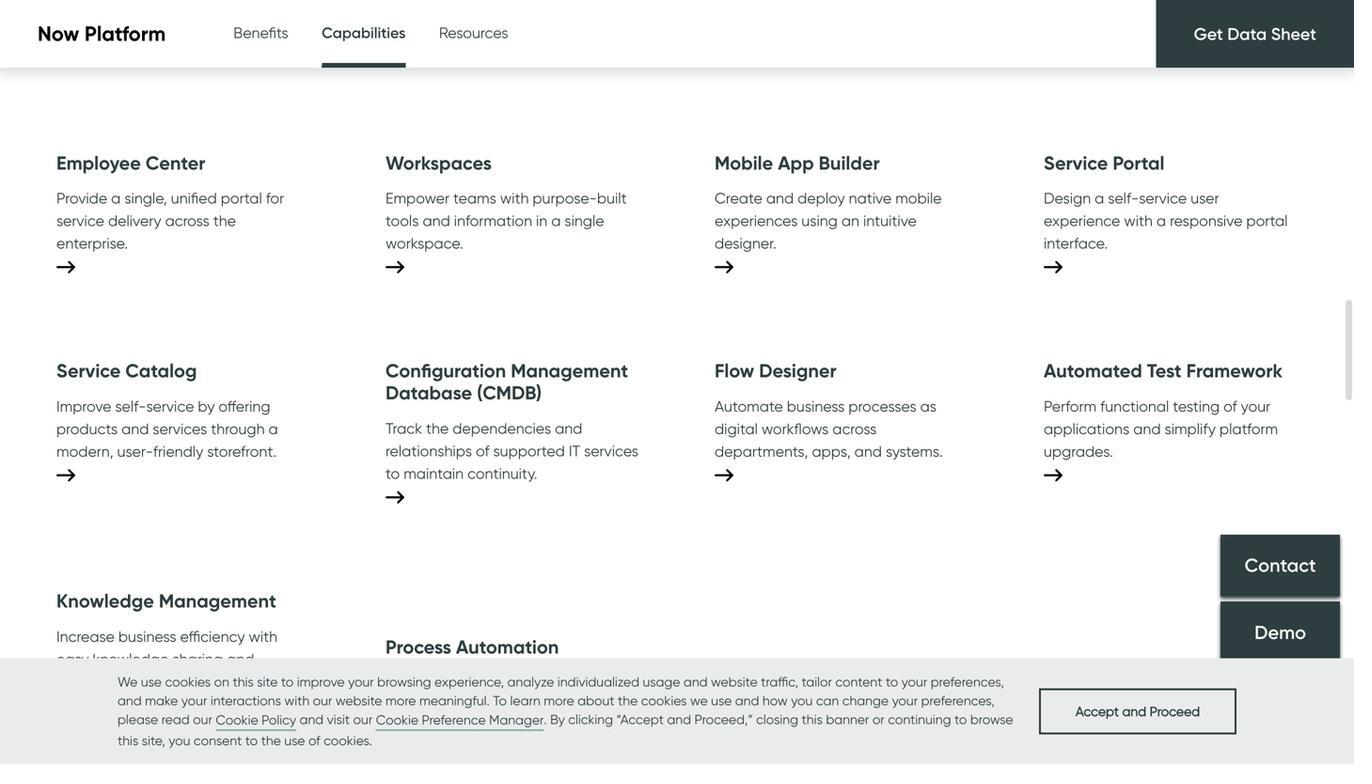 Task type: locate. For each thing, give the bounding box(es) containing it.
the up "accept
[[618, 693, 638, 709]]

1 vertical spatial service
[[56, 212, 104, 230]]

use
[[141, 674, 162, 690], [711, 693, 732, 709], [284, 733, 305, 749]]

1 vertical spatial services
[[584, 442, 639, 460]]

0 horizontal spatial service
[[56, 212, 104, 230]]

1 horizontal spatial across
[[833, 420, 877, 438]]

for
[[266, 189, 284, 208]]

read
[[161, 712, 190, 728]]

digital
[[715, 420, 758, 438]]

teams inside empower teams with purpose-built tools and information in a single workspace.
[[453, 189, 496, 208]]

1 vertical spatial management
[[159, 590, 276, 613]]

experience
[[1044, 212, 1120, 230]]

use up proceed,"
[[711, 693, 732, 709]]

through
[[211, 420, 265, 438]]

demo
[[1255, 621, 1306, 644]]

0 horizontal spatial management
[[159, 590, 276, 613]]

0 horizontal spatial workflows
[[386, 718, 453, 737]]

0 vertical spatial portal
[[221, 189, 262, 208]]

management up it
[[511, 359, 628, 383]]

1 vertical spatial business
[[118, 628, 176, 646]]

across inside automate business processes as digital workflows across departments, apps, and systems.
[[833, 420, 877, 438]]

services up user‑friendly on the left of the page
[[153, 420, 207, 438]]

track
[[386, 419, 422, 438]]

2 vertical spatial service
[[146, 397, 194, 416]]

workflows down build
[[386, 718, 453, 737]]

service left user
[[1139, 189, 1187, 208]]

1 vertical spatial this
[[802, 712, 823, 728]]

0 vertical spatial service
[[1139, 189, 1187, 208]]

how
[[763, 693, 788, 709]]

teams for workforce optimization
[[776, 722, 820, 740]]

to down provider-
[[1141, 744, 1156, 763]]

2 vertical spatial use
[[284, 733, 305, 749]]

0 horizontal spatial you
[[169, 733, 190, 749]]

(cmdb)
[[477, 381, 542, 405]]

0 horizontal spatial designer
[[386, 658, 463, 681]]

simplify
[[1165, 420, 1216, 438]]

designer
[[759, 359, 837, 383], [386, 658, 463, 681]]

of up platform
[[1224, 397, 1237, 416]]

our
[[313, 693, 332, 709], [193, 712, 212, 728], [353, 712, 373, 728]]

0 vertical spatial self-
[[1108, 189, 1139, 208]]

design a self-service user experience with a responsive portal interface.
[[1044, 189, 1288, 253]]

app
[[778, 151, 814, 175]]

0 horizontal spatial more
[[386, 693, 416, 709]]

the inside provide a single, unified portal for service delivery across the enterprise.
[[213, 212, 236, 230]]

our down improve
[[313, 693, 332, 709]]

the
[[213, 212, 236, 230], [426, 419, 449, 438], [618, 693, 638, 709], [261, 733, 281, 749]]

1 horizontal spatial more
[[544, 693, 574, 709]]

or down change
[[873, 712, 885, 728]]

2 vertical spatial of
[[308, 733, 320, 749]]

with left real- on the right of page
[[897, 722, 926, 740]]

1 vertical spatial you
[[169, 733, 190, 749]]

0 horizontal spatial cookie
[[216, 712, 258, 728]]

workflows inside build and manage multiple complex workflows with no-code playbooks.
[[386, 718, 453, 737]]

1 horizontal spatial you
[[791, 693, 813, 709]]

or inside manage provider-customer commitments to meet or excee
[[1199, 744, 1213, 763]]

a
[[111, 189, 121, 208], [1095, 189, 1104, 208], [551, 212, 561, 230], [1157, 212, 1166, 230], [268, 420, 278, 438]]

user
[[1191, 189, 1219, 208]]

of inside perform functional testing of your applications and simplify platform upgrades.
[[1224, 397, 1237, 416]]

this down can
[[802, 712, 823, 728]]

website up visit
[[336, 693, 382, 709]]

of down dependencies
[[476, 442, 489, 460]]

service inside provide a single, unified portal for service delivery across the enterprise.
[[56, 212, 104, 230]]

0 vertical spatial cookies
[[165, 674, 211, 690]]

the up relationships at left bottom
[[426, 419, 449, 438]]

management up customer
[[1162, 684, 1280, 707]]

2 horizontal spatial management
[[1162, 684, 1280, 707]]

1 vertical spatial workflows
[[386, 718, 453, 737]]

business up apps,
[[787, 397, 845, 416]]

demo link
[[1221, 602, 1340, 664]]

configuration management database (cmdb)
[[386, 359, 628, 405]]

traffic,
[[761, 674, 798, 690]]

enterprise.
[[56, 234, 128, 253]]

preferences, up real- on the right of page
[[921, 693, 995, 709]]

policy
[[262, 712, 296, 728]]

with up 'site'
[[249, 628, 278, 646]]

the down 'policy'
[[261, 733, 281, 749]]

business up knowledge
[[118, 628, 176, 646]]

our up the consent
[[193, 712, 212, 728]]

1 vertical spatial use
[[711, 693, 732, 709]]

0 horizontal spatial manage
[[715, 722, 773, 740]]

2 horizontal spatial this
[[802, 712, 823, 728]]

1 vertical spatial self-
[[115, 397, 146, 416]]

to right 'site'
[[281, 674, 294, 690]]

2 horizontal spatial service
[[1139, 189, 1187, 208]]

about
[[578, 693, 615, 709]]

0 horizontal spatial this
[[118, 733, 139, 749]]

our right visit
[[353, 712, 373, 728]]

with up the information
[[500, 189, 529, 208]]

2 horizontal spatial use
[[711, 693, 732, 709]]

a up delivery
[[111, 189, 121, 208]]

employee
[[56, 151, 141, 175]]

make
[[145, 693, 178, 709]]

1 manage from the left
[[715, 722, 773, 740]]

2 horizontal spatial of
[[1224, 397, 1237, 416]]

1 vertical spatial or
[[1199, 744, 1213, 763]]

2 cookie from the left
[[376, 712, 419, 728]]

mobile
[[896, 189, 942, 208]]

2 vertical spatial management
[[1162, 684, 1280, 707]]

designer.
[[715, 234, 777, 253]]

automated test framework
[[1044, 359, 1283, 383]]

to inside track the dependencies and relationships of supported it services to maintain continuity.
[[386, 465, 400, 483]]

and inside perform functional testing of your applications and simplify platform upgrades.
[[1133, 420, 1161, 438]]

0 horizontal spatial website
[[336, 693, 382, 709]]

visit
[[327, 712, 350, 728]]

capabilities
[[322, 24, 406, 42]]

a up the experience
[[1095, 189, 1104, 208]]

manage provider-customer commitments to meet or excee
[[1044, 722, 1267, 765]]

a right through
[[268, 420, 278, 438]]

with right the experience
[[1124, 212, 1153, 230]]

manage for service level management
[[1044, 722, 1102, 740]]

preferences, up 'browse'
[[931, 674, 1004, 690]]

1 vertical spatial teams
[[776, 722, 820, 740]]

with inside we use cookies on this site to improve your browsing experience, analyze individualized usage and website traffic, tailor content to your preferences, and make your interactions with our website more meaningful. to learn more about the cookies we use and how you can change your preferences, please read our
[[284, 693, 310, 709]]

with up 'policy'
[[284, 693, 310, 709]]

this up interactions
[[233, 674, 254, 690]]

center
[[146, 151, 205, 175]]

1 vertical spatial portal
[[1246, 212, 1288, 230]]

functional
[[1100, 397, 1169, 416]]

portal left for
[[221, 189, 262, 208]]

1 vertical spatial designer
[[386, 658, 463, 681]]

purpose-
[[533, 189, 597, 208]]

0 vertical spatial you
[[791, 693, 813, 709]]

0 horizontal spatial across
[[165, 212, 209, 230]]

interactions
[[211, 693, 281, 709]]

services right it
[[584, 442, 639, 460]]

1 horizontal spatial or
[[1199, 744, 1213, 763]]

0 horizontal spatial business
[[118, 628, 176, 646]]

0 horizontal spatial self-
[[115, 397, 146, 416]]

use down 'policy'
[[284, 733, 305, 749]]

clicking
[[568, 712, 613, 728]]

service up improve
[[56, 359, 121, 383]]

manage up commitments
[[1044, 722, 1102, 740]]

manage inside manage teams effectively with real- time visibility into agent schedulin
[[715, 722, 773, 740]]

1 horizontal spatial this
[[233, 674, 254, 690]]

1 horizontal spatial use
[[284, 733, 305, 749]]

1 horizontal spatial designer
[[759, 359, 837, 383]]

framework
[[1186, 359, 1283, 383]]

with
[[500, 189, 529, 208], [1124, 212, 1153, 230], [249, 628, 278, 646], [284, 693, 310, 709], [456, 718, 485, 737], [897, 722, 926, 740]]

of
[[1224, 397, 1237, 416], [476, 442, 489, 460], [308, 733, 320, 749]]

service inside 'design a self-service user experience with a responsive portal interface.'
[[1139, 189, 1187, 208]]

departments,
[[715, 443, 808, 461]]

0 vertical spatial this
[[233, 674, 254, 690]]

2 vertical spatial service
[[1044, 684, 1108, 707]]

to down 'cookie policy' link
[[245, 733, 258, 749]]

1 horizontal spatial cookie
[[376, 712, 419, 728]]

1 vertical spatial service
[[56, 359, 121, 383]]

accept and proceed
[[1076, 704, 1200, 720]]

collaboration.
[[56, 673, 152, 691]]

0 vertical spatial of
[[1224, 397, 1237, 416]]

0 horizontal spatial cookies
[[165, 674, 211, 690]]

the inside we use cookies on this site to improve your browsing experience, analyze individualized usage and website traffic, tailor content to your preferences, and make your interactions with our website more meaningful. to learn more about the cookies we use and how you can change your preferences, please read our
[[618, 693, 638, 709]]

of inside track the dependencies and relationships of supported it services to maintain continuity.
[[476, 442, 489, 460]]

the down unified
[[213, 212, 236, 230]]

1 horizontal spatial workflows
[[762, 420, 829, 438]]

manage inside manage provider-customer commitments to meet or excee
[[1044, 722, 1102, 740]]

use up make
[[141, 674, 162, 690]]

across
[[165, 212, 209, 230], [833, 420, 877, 438]]

teams up into
[[776, 722, 820, 740]]

designer up automate
[[759, 359, 837, 383]]

teams inside manage teams effectively with real- time visibility into agent schedulin
[[776, 722, 820, 740]]

test
[[1147, 359, 1182, 383]]

services inside improve self-service by offering products and services through a modern, user‑friendly storefront.
[[153, 420, 207, 438]]

resources
[[439, 24, 508, 42]]

to
[[493, 693, 507, 709]]

time
[[715, 744, 745, 763]]

service catalog
[[56, 359, 197, 383]]

easy
[[56, 650, 89, 669]]

service left the 'by'
[[146, 397, 194, 416]]

management up the efficiency
[[159, 590, 276, 613]]

1 horizontal spatial portal
[[1246, 212, 1288, 230]]

workflows up departments,
[[762, 420, 829, 438]]

designer inside process automation designer
[[386, 658, 463, 681]]

single,
[[124, 189, 167, 208]]

more up by
[[544, 693, 574, 709]]

0 vertical spatial preferences,
[[931, 674, 1004, 690]]

0 vertical spatial workflows
[[762, 420, 829, 438]]

and inside empower teams with purpose-built tools and information in a single workspace.
[[423, 212, 450, 230]]

proceed
[[1150, 704, 1200, 720]]

management inside configuration management database (cmdb)
[[511, 359, 628, 383]]

you down 'read'
[[169, 733, 190, 749]]

portal
[[221, 189, 262, 208], [1246, 212, 1288, 230]]

designer up build
[[386, 658, 463, 681]]

workflows
[[762, 420, 829, 438], [386, 718, 453, 737]]

service for service portal
[[1044, 151, 1108, 175]]

1 horizontal spatial management
[[511, 359, 628, 383]]

self- down the portal
[[1108, 189, 1139, 208]]

1 more from the left
[[386, 693, 416, 709]]

0 horizontal spatial use
[[141, 674, 162, 690]]

1 vertical spatial of
[[476, 442, 489, 460]]

to left maintain at left bottom
[[386, 465, 400, 483]]

1 horizontal spatial manage
[[1044, 722, 1102, 740]]

1 horizontal spatial business
[[787, 397, 845, 416]]

workflows inside automate business processes as digital workflows across departments, apps, and systems.
[[762, 420, 829, 438]]

configuration
[[386, 359, 506, 383]]

this down please
[[118, 733, 139, 749]]

1 horizontal spatial self-
[[1108, 189, 1139, 208]]

get
[[1194, 24, 1223, 44]]

the inside . by clicking "accept and proceed," closing this banner or continuing to browse this site, you consent to the use of cookies.
[[261, 733, 281, 749]]

0 horizontal spatial teams
[[453, 189, 496, 208]]

a right in
[[551, 212, 561, 230]]

1 horizontal spatial of
[[476, 442, 489, 460]]

0 vertical spatial across
[[165, 212, 209, 230]]

preferences,
[[931, 674, 1004, 690], [921, 693, 995, 709]]

website up proceed,"
[[711, 674, 758, 690]]

manage up time
[[715, 722, 773, 740]]

2 horizontal spatial our
[[353, 712, 373, 728]]

across down unified
[[165, 212, 209, 230]]

more down browsing
[[386, 693, 416, 709]]

workforce optimization
[[715, 684, 922, 707]]

built
[[597, 189, 627, 208]]

service left level
[[1044, 684, 1108, 707]]

1 vertical spatial preferences,
[[921, 693, 995, 709]]

management for configuration management database (cmdb)
[[511, 359, 628, 383]]

database
[[386, 381, 472, 405]]

1 horizontal spatial cookies
[[641, 693, 687, 709]]

teams up the information
[[453, 189, 496, 208]]

business for management
[[118, 628, 176, 646]]

browsing
[[377, 674, 431, 690]]

or down customer
[[1199, 744, 1213, 763]]

2 vertical spatial this
[[118, 733, 139, 749]]

knowledge
[[56, 590, 154, 613]]

business inside increase business efficiency with easy knowledge sharing and collaboration.
[[118, 628, 176, 646]]

apps,
[[812, 443, 851, 461]]

0 vertical spatial service
[[1044, 151, 1108, 175]]

0 vertical spatial use
[[141, 674, 162, 690]]

level
[[1113, 684, 1158, 707]]

0 vertical spatial teams
[[453, 189, 496, 208]]

0 vertical spatial business
[[787, 397, 845, 416]]

you down tailor
[[791, 693, 813, 709]]

on
[[214, 674, 229, 690]]

0 horizontal spatial of
[[308, 733, 320, 749]]

of left cookies.
[[308, 733, 320, 749]]

with down the manage
[[456, 718, 485, 737]]

management for knowledge management
[[159, 590, 276, 613]]

0 horizontal spatial or
[[873, 712, 885, 728]]

across up apps,
[[833, 420, 877, 438]]

user‑friendly
[[117, 443, 203, 461]]

0 horizontal spatial our
[[193, 712, 212, 728]]

0 vertical spatial management
[[511, 359, 628, 383]]

using
[[802, 212, 838, 230]]

2 manage from the left
[[1044, 722, 1102, 740]]

create
[[715, 189, 763, 208]]

empower teams with purpose-built tools and information in a single workspace.
[[386, 189, 627, 253]]

relationships
[[386, 442, 472, 460]]

1 horizontal spatial services
[[584, 442, 639, 460]]

0 vertical spatial or
[[873, 712, 885, 728]]

portal right responsive at the right of page
[[1246, 212, 1288, 230]]

1 horizontal spatial teams
[[776, 722, 820, 740]]

1 horizontal spatial service
[[146, 397, 194, 416]]

workforce
[[715, 684, 804, 707]]

cookie down interactions
[[216, 712, 258, 728]]

to inside manage provider-customer commitments to meet or excee
[[1141, 744, 1156, 763]]

self- down service catalog
[[115, 397, 146, 416]]

cookie down browsing
[[376, 712, 419, 728]]

closing
[[756, 712, 798, 728]]

cookie preference manager link
[[376, 711, 544, 732]]

teams
[[453, 189, 496, 208], [776, 722, 820, 740]]

service down provide
[[56, 212, 104, 230]]

cookies down usage
[[641, 693, 687, 709]]

service
[[1044, 151, 1108, 175], [56, 359, 121, 383], [1044, 684, 1108, 707]]

1 vertical spatial across
[[833, 420, 877, 438]]

site
[[257, 674, 278, 690]]

0 horizontal spatial services
[[153, 420, 207, 438]]

process automation designer
[[386, 636, 559, 681]]

business inside automate business processes as digital workflows across departments, apps, and systems.
[[787, 397, 845, 416]]

automate business processes as digital workflows across departments, apps, and systems.
[[715, 397, 943, 461]]

service up design
[[1044, 151, 1108, 175]]

cookies down sharing
[[165, 674, 211, 690]]

0 horizontal spatial portal
[[221, 189, 262, 208]]

0 vertical spatial services
[[153, 420, 207, 438]]

0 vertical spatial website
[[711, 674, 758, 690]]

flow designer
[[715, 359, 837, 383]]

efficiency
[[180, 628, 245, 646]]

this inside we use cookies on this site to improve your browsing experience, analyze individualized usage and website traffic, tailor content to your preferences, and make your interactions with our website more meaningful. to learn more about the cookies we use and how you can change your preferences, please read our
[[233, 674, 254, 690]]



Task type: vqa. For each thing, say whether or not it's contained in the screenshot.


Task type: describe. For each thing, give the bounding box(es) containing it.
in
[[536, 212, 548, 230]]

use inside . by clicking "accept and proceed," closing this banner or continuing to browse this site, you consent to the use of cookies.
[[284, 733, 305, 749]]

individualized
[[558, 674, 639, 690]]

information
[[454, 212, 532, 230]]

analyze
[[507, 674, 554, 690]]

no-
[[489, 718, 514, 737]]

flow
[[715, 359, 754, 383]]

your inside perform functional testing of your applications and simplify platform upgrades.
[[1241, 397, 1271, 416]]

capabilities link
[[322, 0, 406, 71]]

upgrades.
[[1044, 443, 1113, 461]]

workflows for flow designer
[[762, 420, 829, 438]]

and inside automate business processes as digital workflows across departments, apps, and systems.
[[855, 443, 882, 461]]

site,
[[142, 733, 165, 749]]

interface.
[[1044, 234, 1108, 253]]

or inside . by clicking "accept and proceed," closing this banner or continuing to browse this site, you consent to the use of cookies.
[[873, 712, 885, 728]]

portal inside provide a single, unified portal for service delivery across the enterprise.
[[221, 189, 262, 208]]

provide a single, unified portal for service delivery across the enterprise.
[[56, 189, 284, 253]]

maintain
[[404, 465, 464, 483]]

cookie policy link
[[216, 711, 296, 732]]

improve
[[56, 397, 111, 416]]

increase
[[56, 628, 115, 646]]

workflows for process automation designer
[[386, 718, 453, 737]]

1 vertical spatial website
[[336, 693, 382, 709]]

meet
[[1159, 744, 1195, 763]]

single
[[565, 212, 604, 230]]

empower
[[386, 189, 450, 208]]

you inside . by clicking "accept and proceed," closing this banner or continuing to browse this site, you consent to the use of cookies.
[[169, 733, 190, 749]]

real-
[[929, 722, 963, 740]]

optimization
[[809, 684, 922, 707]]

products
[[56, 420, 118, 438]]

1 horizontal spatial our
[[313, 693, 332, 709]]

and inside cookie policy and visit our cookie preference manager
[[300, 712, 324, 728]]

manage teams effectively with real- time visibility into agent schedulin
[[715, 722, 963, 765]]

our inside cookie policy and visit our cookie preference manager
[[353, 712, 373, 728]]

portal
[[1113, 151, 1165, 175]]

business for designer
[[787, 397, 845, 416]]

we
[[690, 693, 708, 709]]

delivery
[[108, 212, 161, 230]]

systems.
[[886, 443, 943, 461]]

with inside increase business efficiency with easy knowledge sharing and collaboration.
[[249, 628, 278, 646]]

employee center
[[56, 151, 205, 175]]

testing
[[1173, 397, 1220, 416]]

1 vertical spatial cookies
[[641, 693, 687, 709]]

manage
[[454, 696, 513, 714]]

agent
[[835, 744, 877, 763]]

benefits link
[[233, 0, 288, 66]]

modern,
[[56, 443, 113, 461]]

a inside empower teams with purpose-built tools and information in a single workspace.
[[551, 212, 561, 230]]

self- inside improve self-service by offering products and services through a modern, user‑friendly storefront.
[[115, 397, 146, 416]]

experiences
[[715, 212, 798, 230]]

2 more from the left
[[544, 693, 574, 709]]

intuitive
[[863, 212, 917, 230]]

service inside improve self-service by offering products and services through a modern, user‑friendly storefront.
[[146, 397, 194, 416]]

a left responsive at the right of page
[[1157, 212, 1166, 230]]

to up change
[[886, 674, 898, 690]]

banner
[[826, 712, 869, 728]]

deploy
[[798, 189, 845, 208]]

.
[[544, 712, 547, 728]]

portal inside 'design a self-service user experience with a responsive portal interface.'
[[1246, 212, 1288, 230]]

. by clicking "accept and proceed," closing this banner or continuing to browse this site, you consent to the use of cookies.
[[118, 712, 1013, 749]]

unified
[[171, 189, 217, 208]]

and inside track the dependencies and relationships of supported it services to maintain continuity.
[[555, 419, 582, 438]]

commitments
[[1044, 744, 1137, 763]]

service portal
[[1044, 151, 1165, 175]]

service for service level management
[[1044, 684, 1108, 707]]

with inside build and manage multiple complex workflows with no-code playbooks.
[[456, 718, 485, 737]]

"accept
[[616, 712, 664, 728]]

the inside track the dependencies and relationships of supported it services to maintain continuity.
[[426, 419, 449, 438]]

and inside create and deploy native mobile experiences using an intuitive designer.
[[766, 189, 794, 208]]

create and deploy native mobile experiences using an intuitive designer.
[[715, 189, 942, 253]]

can
[[816, 693, 839, 709]]

across inside provide a single, unified portal for service delivery across the enterprise.
[[165, 212, 209, 230]]

process
[[386, 636, 451, 659]]

responsive
[[1170, 212, 1243, 230]]

tools
[[386, 212, 419, 230]]

contact link
[[1221, 535, 1340, 597]]

knowledge management
[[56, 590, 276, 613]]

as
[[920, 397, 937, 416]]

build and manage multiple complex workflows with no-code playbooks.
[[386, 696, 634, 737]]

by
[[550, 712, 565, 728]]

cookie policy and visit our cookie preference manager
[[216, 712, 544, 728]]

and inside . by clicking "accept and proceed," closing this banner or continuing to browse this site, you consent to the use of cookies.
[[667, 712, 691, 728]]

and inside increase business efficiency with easy knowledge sharing and collaboration.
[[227, 650, 254, 669]]

services inside track the dependencies and relationships of supported it services to maintain continuity.
[[584, 442, 639, 460]]

1 cookie from the left
[[216, 712, 258, 728]]

a inside improve self-service by offering products and services through a modern, user‑friendly storefront.
[[268, 420, 278, 438]]

platform
[[1220, 420, 1278, 438]]

teams for workspaces
[[453, 189, 496, 208]]

automate
[[715, 397, 783, 416]]

1 horizontal spatial website
[[711, 674, 758, 690]]

to left 'browse'
[[955, 712, 967, 728]]

0 vertical spatial designer
[[759, 359, 837, 383]]

data
[[1228, 24, 1267, 44]]

consent
[[194, 733, 242, 749]]

now
[[38, 21, 79, 47]]

visibility
[[749, 744, 802, 763]]

service for service catalog
[[56, 359, 121, 383]]

you inside we use cookies on this site to improve your browsing experience, analyze individualized usage and website traffic, tailor content to your preferences, and make your interactions with our website more meaningful. to learn more about the cookies we use and how you can change your preferences, please read our
[[791, 693, 813, 709]]

and inside button
[[1122, 704, 1147, 720]]

get data sheet
[[1194, 24, 1317, 44]]

self- inside 'design a self-service user experience with a responsive portal interface.'
[[1108, 189, 1139, 208]]

learn
[[510, 693, 540, 709]]

by
[[198, 397, 215, 416]]

manage for workforce optimization
[[715, 722, 773, 740]]

content
[[835, 674, 882, 690]]

with inside empower teams with purpose-built tools and information in a single workspace.
[[500, 189, 529, 208]]

continuity.
[[467, 465, 537, 483]]

perform
[[1044, 397, 1097, 416]]

provide
[[56, 189, 107, 208]]

continuing
[[888, 712, 951, 728]]

and inside improve self-service by offering products and services through a modern, user‑friendly storefront.
[[121, 420, 149, 438]]

experience,
[[434, 674, 504, 690]]

with inside 'design a self-service user experience with a responsive portal interface.'
[[1124, 212, 1153, 230]]

of inside . by clicking "accept and proceed," closing this banner or continuing to browse this site, you consent to the use of cookies.
[[308, 733, 320, 749]]

a inside provide a single, unified portal for service delivery across the enterprise.
[[111, 189, 121, 208]]

tailor
[[802, 674, 832, 690]]

resources link
[[439, 0, 508, 66]]

and inside build and manage multiple complex workflows with no-code playbooks.
[[423, 696, 451, 714]]

with inside manage teams effectively with real- time visibility into agent schedulin
[[897, 722, 926, 740]]

native
[[849, 189, 892, 208]]

service level management
[[1044, 684, 1280, 707]]



